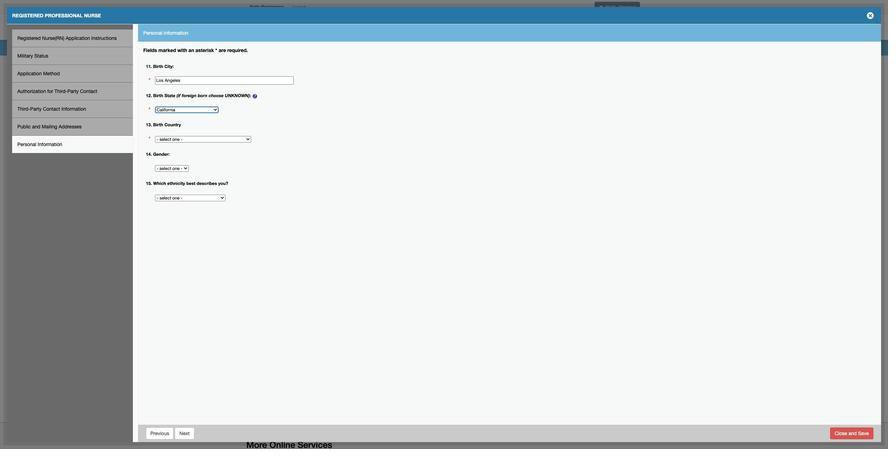 Task type: locate. For each thing, give the bounding box(es) containing it.
close window image
[[865, 10, 876, 21]]

None text field
[[155, 77, 294, 85]]

if you are foreign born please select 'unknown' in this dropdown. image
[[252, 93, 258, 99]]

None button
[[146, 427, 174, 439], [175, 427, 194, 439], [830, 427, 874, 439], [146, 427, 174, 439], [175, 427, 194, 439], [830, 427, 874, 439]]



Task type: describe. For each thing, give the bounding box(es) containing it.
illinois department of financial and professional regulation image
[[246, 16, 405, 38]]

shopping cart image
[[599, 5, 603, 9]]



Task type: vqa. For each thing, say whether or not it's contained in the screenshot.
the Illinois Department of Financial and Professional Regulation 'image'
yes



